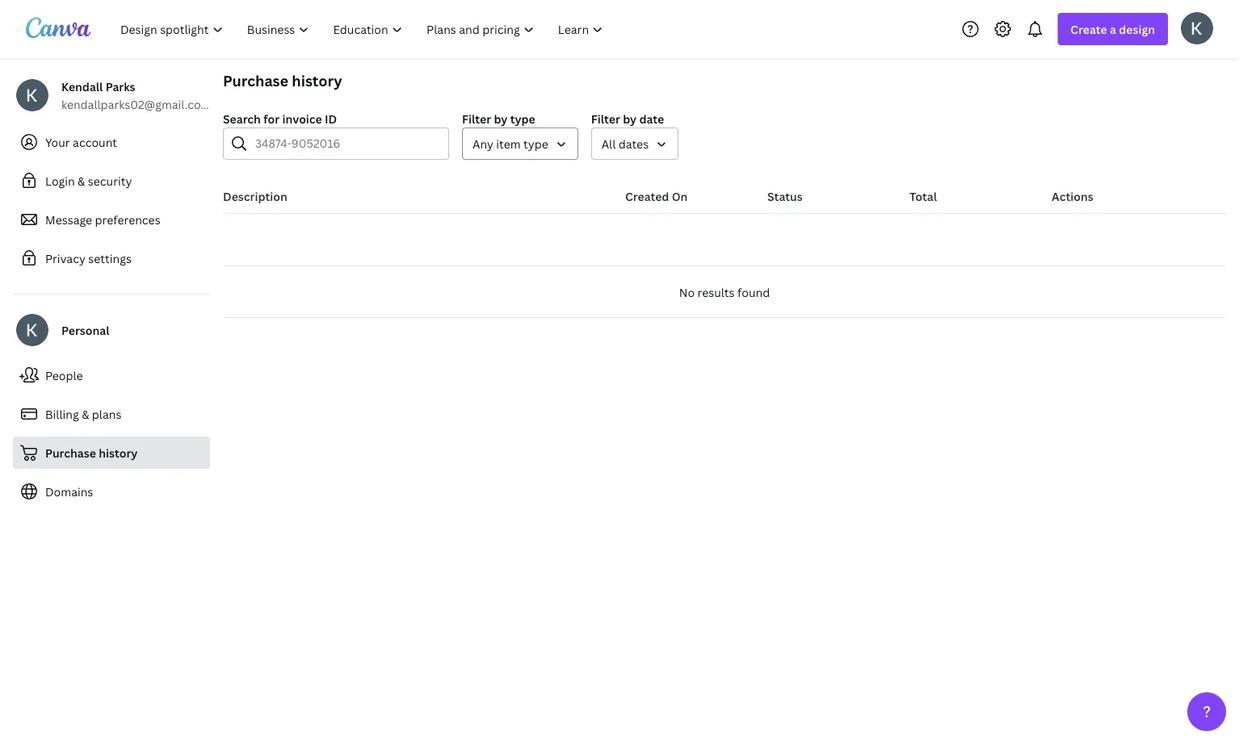 Task type: vqa. For each thing, say whether or not it's contained in the screenshot.
Top level navigation element
yes



Task type: locate. For each thing, give the bounding box(es) containing it.
&
[[78, 173, 85, 189], [82, 407, 89, 422]]

people
[[45, 368, 83, 383]]

type inside button
[[524, 136, 548, 151]]

create a design button
[[1058, 13, 1168, 45]]

type up any item type button
[[510, 111, 535, 126]]

Any item type button
[[462, 128, 578, 160]]

search
[[223, 111, 261, 126]]

filter for filter by date
[[591, 111, 620, 126]]

kendall parks image
[[1181, 12, 1214, 44]]

filter up any
[[462, 111, 491, 126]]

plans
[[92, 407, 122, 422]]

by for type
[[494, 111, 508, 126]]

message
[[45, 212, 92, 227]]

& left plans
[[82, 407, 89, 422]]

0 horizontal spatial purchase
[[45, 446, 96, 461]]

2 by from the left
[[623, 111, 637, 126]]

created
[[625, 189, 669, 204]]

search for invoice id
[[223, 111, 337, 126]]

kendall parks kendallparks02@gmail.com
[[61, 79, 211, 112]]

no results found
[[679, 285, 770, 300]]

history
[[292, 71, 342, 90], [99, 446, 138, 461]]

filter up "all"
[[591, 111, 620, 126]]

kendall
[[61, 79, 103, 94]]

settings
[[88, 251, 132, 266]]

purchase up domains
[[45, 446, 96, 461]]

account
[[73, 135, 117, 150]]

1 horizontal spatial purchase history
[[223, 71, 342, 90]]

0 horizontal spatial purchase history
[[45, 446, 138, 461]]

purchase history
[[223, 71, 342, 90], [45, 446, 138, 461]]

1 horizontal spatial filter
[[591, 111, 620, 126]]

date
[[639, 111, 664, 126]]

security
[[88, 173, 132, 189]]

0 vertical spatial purchase
[[223, 71, 289, 90]]

login & security link
[[13, 165, 210, 197]]

actions
[[1052, 189, 1094, 204]]

personal
[[61, 323, 109, 338]]

0 vertical spatial history
[[292, 71, 342, 90]]

& right login
[[78, 173, 85, 189]]

all dates
[[602, 136, 649, 151]]

for
[[264, 111, 280, 126]]

your account link
[[13, 126, 210, 158]]

any item type
[[473, 136, 548, 151]]

1 vertical spatial type
[[524, 136, 548, 151]]

a
[[1110, 21, 1117, 37]]

1 by from the left
[[494, 111, 508, 126]]

filter for filter by type
[[462, 111, 491, 126]]

1 filter from the left
[[462, 111, 491, 126]]

& for billing
[[82, 407, 89, 422]]

history up id
[[292, 71, 342, 90]]

0 vertical spatial &
[[78, 173, 85, 189]]

1 vertical spatial &
[[82, 407, 89, 422]]

1 horizontal spatial purchase
[[223, 71, 289, 90]]

design
[[1119, 21, 1155, 37]]

0 horizontal spatial by
[[494, 111, 508, 126]]

purchase history up search for invoice id
[[223, 71, 342, 90]]

privacy settings
[[45, 251, 132, 266]]

purchase up search
[[223, 71, 289, 90]]

type
[[510, 111, 535, 126], [524, 136, 548, 151]]

billing & plans link
[[13, 398, 210, 431]]

& inside billing & plans link
[[82, 407, 89, 422]]

found
[[738, 285, 770, 300]]

created on
[[625, 189, 688, 204]]

kendallparks02@gmail.com
[[61, 97, 211, 112]]

filter by type
[[462, 111, 535, 126]]

type for filter by type
[[510, 111, 535, 126]]

login & security
[[45, 173, 132, 189]]

purchase history down "billing & plans"
[[45, 446, 138, 461]]

description
[[223, 189, 287, 204]]

0 horizontal spatial filter
[[462, 111, 491, 126]]

2 filter from the left
[[591, 111, 620, 126]]

total
[[910, 189, 937, 204]]

1 horizontal spatial history
[[292, 71, 342, 90]]

by up item
[[494, 111, 508, 126]]

results
[[698, 285, 735, 300]]

0 horizontal spatial history
[[99, 446, 138, 461]]

Search for invoice ID text field
[[255, 128, 439, 159]]

purchase
[[223, 71, 289, 90], [45, 446, 96, 461]]

by left date
[[623, 111, 637, 126]]

0 vertical spatial type
[[510, 111, 535, 126]]

filter by date
[[591, 111, 664, 126]]

1 vertical spatial history
[[99, 446, 138, 461]]

by
[[494, 111, 508, 126], [623, 111, 637, 126]]

filter
[[462, 111, 491, 126], [591, 111, 620, 126]]

1 horizontal spatial by
[[623, 111, 637, 126]]

history up domains link
[[99, 446, 138, 461]]

type right item
[[524, 136, 548, 151]]

& inside login & security link
[[78, 173, 85, 189]]



Task type: describe. For each thing, give the bounding box(es) containing it.
1 vertical spatial purchase
[[45, 446, 96, 461]]

& for login
[[78, 173, 85, 189]]

id
[[325, 111, 337, 126]]

item
[[496, 136, 521, 151]]

no
[[679, 285, 695, 300]]

purchase history link
[[13, 437, 210, 469]]

privacy
[[45, 251, 86, 266]]

any
[[473, 136, 494, 151]]

people link
[[13, 360, 210, 392]]

domains
[[45, 484, 93, 500]]

your account
[[45, 135, 117, 150]]

parks
[[106, 79, 135, 94]]

create
[[1071, 21, 1107, 37]]

login
[[45, 173, 75, 189]]

on
[[672, 189, 688, 204]]

billing
[[45, 407, 79, 422]]

by for date
[[623, 111, 637, 126]]

type for any item type
[[524, 136, 548, 151]]

dates
[[619, 136, 649, 151]]

privacy settings link
[[13, 242, 210, 275]]

0 vertical spatial purchase history
[[223, 71, 342, 90]]

your
[[45, 135, 70, 150]]

create a design
[[1071, 21, 1155, 37]]

all
[[602, 136, 616, 151]]

preferences
[[95, 212, 160, 227]]

All dates button
[[591, 128, 679, 160]]

top level navigation element
[[110, 13, 617, 45]]

billing & plans
[[45, 407, 122, 422]]

status
[[768, 189, 803, 204]]

domains link
[[13, 476, 210, 508]]

message preferences link
[[13, 204, 210, 236]]

1 vertical spatial purchase history
[[45, 446, 138, 461]]

invoice
[[282, 111, 322, 126]]

message preferences
[[45, 212, 160, 227]]



